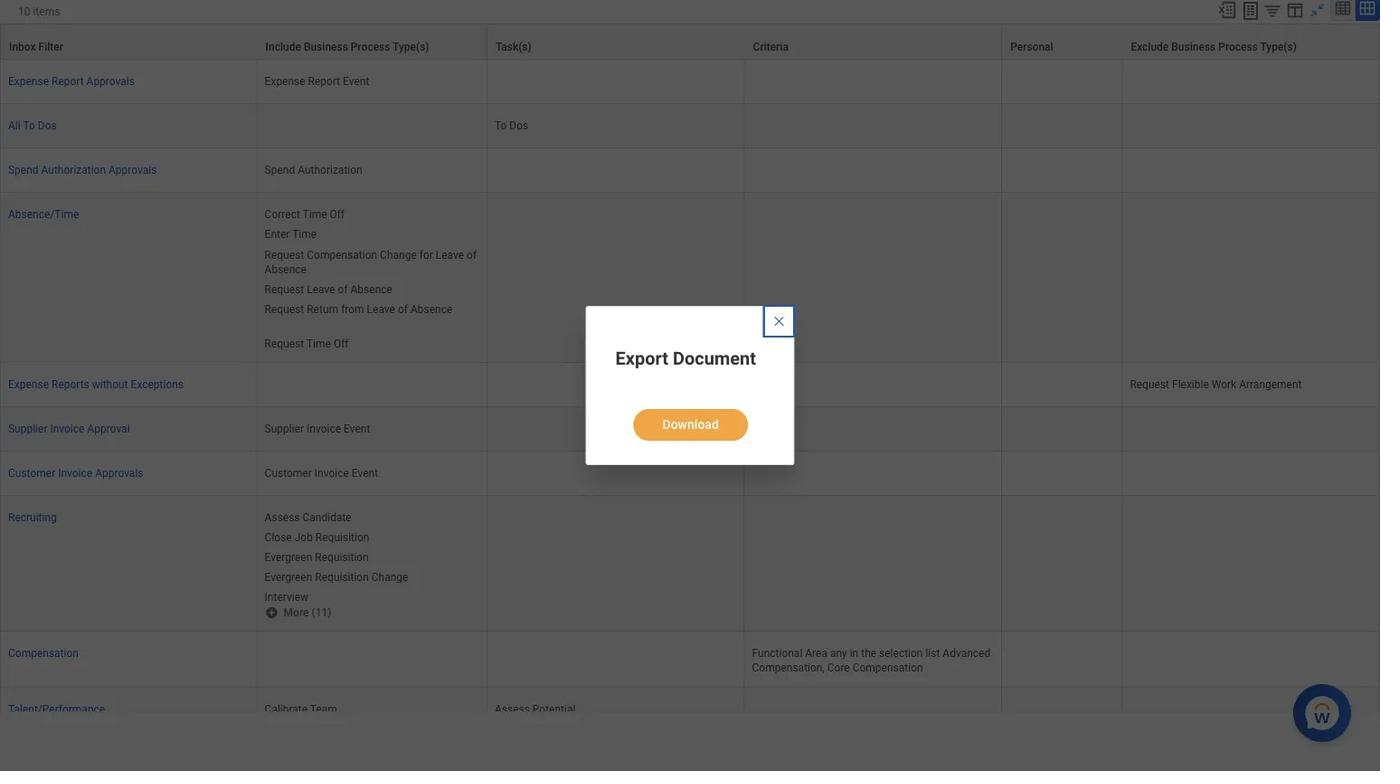 Task type: describe. For each thing, give the bounding box(es) containing it.
customer invoice approvals
[[8, 467, 143, 480]]

request for request leave of absence
[[265, 283, 304, 295]]

row containing compensation
[[0, 632, 1381, 687]]

filter
[[39, 41, 63, 53]]

row containing spend authorization approvals
[[0, 149, 1381, 193]]

items selected list for absence/time
[[265, 205, 480, 351]]

evergreen for evergreen requisition change
[[265, 571, 313, 584]]

export
[[616, 348, 669, 369]]

10
[[18, 5, 30, 18]]

approvals for expense report approvals
[[86, 75, 135, 88]]

approvals for spend authorization approvals
[[109, 164, 157, 177]]

all
[[8, 120, 21, 132]]

team
[[310, 703, 337, 715]]

compensation inside the request compensation change for leave of absence
[[307, 248, 377, 261]]

download
[[663, 417, 719, 432]]

expand table image
[[1359, 0, 1377, 17]]

1 to from the left
[[23, 120, 35, 132]]

functional
[[753, 647, 803, 660]]

spend authorization approvals
[[8, 164, 157, 177]]

supplier invoice event element
[[265, 419, 370, 435]]

requisition for evergreen requisition
[[315, 551, 369, 564]]

exceptions
[[131, 378, 184, 391]]

compensation,
[[753, 662, 825, 674]]

expense reports without exceptions link
[[8, 374, 184, 391]]

1 vertical spatial of
[[338, 283, 348, 295]]

supplier invoice event
[[265, 422, 370, 435]]

export document dialog
[[586, 306, 795, 465]]

document
[[673, 348, 757, 369]]

table image
[[1335, 0, 1353, 17]]

area
[[806, 647, 828, 660]]

select to filter grid data image
[[1263, 1, 1283, 20]]

the
[[862, 647, 877, 660]]

1 horizontal spatial of
[[398, 303, 408, 315]]

spend authorization approvals link
[[8, 160, 157, 177]]

expense report approvals link
[[8, 72, 135, 88]]

spend authorization element
[[265, 160, 363, 177]]

1 vertical spatial leave
[[307, 283, 335, 295]]

assess candidate
[[265, 511, 352, 524]]

request return from leave of absence element
[[265, 299, 453, 315]]

inbox filter
[[9, 41, 63, 53]]

advanced
[[943, 647, 991, 660]]

assess potential
[[495, 703, 576, 715]]

request for request flexible work arrangement
[[1131, 378, 1170, 391]]

recruiting link
[[8, 508, 57, 524]]

row containing expense report approvals
[[0, 60, 1381, 104]]

request return from leave of absence
[[265, 303, 453, 315]]

row containing expense reports without exceptions
[[0, 363, 1381, 407]]

row containing recruiting
[[0, 496, 1381, 632]]

enter
[[265, 228, 290, 241]]

all to dos link
[[8, 116, 57, 132]]

change for requisition
[[372, 571, 409, 584]]

requisition for evergreen requisition change
[[315, 571, 369, 584]]

invoice for customer invoice event
[[315, 467, 349, 480]]

supplier invoice approval link
[[8, 419, 130, 435]]

talent/performance
[[8, 703, 105, 715]]

candidate
[[303, 511, 352, 524]]

exclude
[[1132, 41, 1169, 53]]

time for request
[[307, 337, 331, 350]]

expense reports without exceptions
[[8, 378, 184, 391]]

download button
[[634, 409, 748, 441]]

event for expense report event
[[343, 75, 370, 88]]

shrink image
[[1309, 0, 1328, 20]]

row containing talent/performance
[[0, 687, 1381, 771]]

click to view/edit grid preferences image
[[1286, 0, 1306, 20]]

of inside the request compensation change for leave of absence
[[467, 248, 477, 261]]

report for approvals
[[52, 75, 84, 88]]

calibrate
[[265, 703, 308, 715]]

evergreen requisition
[[265, 551, 369, 564]]

close job requisition
[[265, 531, 370, 544]]

expense report event element
[[265, 72, 370, 88]]

without
[[92, 378, 128, 391]]

assess candidate element
[[265, 508, 352, 524]]

time for correct
[[303, 208, 327, 221]]

report for event
[[308, 75, 340, 88]]

request leave of absence
[[265, 283, 393, 295]]

spend authorization
[[265, 164, 363, 177]]

inbox
[[9, 41, 36, 53]]

include business process type(s) button
[[258, 25, 487, 59]]

absence inside "request leave of absence" element
[[351, 283, 393, 295]]

10 items
[[18, 5, 60, 18]]

reports
[[52, 378, 89, 391]]

calibrate team
[[265, 703, 337, 715]]

event for supplier invoice event
[[344, 422, 370, 435]]

leave inside the request compensation change for leave of absence
[[436, 248, 464, 261]]

absence/time link
[[8, 205, 79, 221]]

recruiting
[[8, 511, 57, 524]]

criteria button
[[745, 25, 1002, 59]]

request flexible work arrangement element
[[1131, 374, 1303, 391]]

0 horizontal spatial compensation
[[8, 647, 79, 660]]

row containing absence/time
[[0, 193, 1381, 363]]

personal
[[1011, 41, 1054, 53]]

request compensation change for leave of absence element
[[265, 245, 477, 275]]

business for include
[[304, 41, 348, 53]]

expense report event
[[265, 75, 370, 88]]

supplier for supplier invoice approval
[[8, 422, 47, 435]]

request flexible work arrangement
[[1131, 378, 1303, 391]]

criteria
[[753, 41, 789, 53]]

items
[[33, 5, 60, 18]]

task(s) button
[[488, 25, 744, 59]]

business for exclude
[[1172, 41, 1217, 53]]

to dos
[[495, 120, 529, 132]]

request time off
[[265, 337, 349, 350]]

export to worksheets image
[[1241, 0, 1262, 22]]

off for correct time off
[[330, 208, 345, 221]]

request compensation change for leave of absence
[[265, 248, 477, 275]]

supplier for supplier invoice event
[[265, 422, 304, 435]]



Task type: vqa. For each thing, say whether or not it's contained in the screenshot.


Task type: locate. For each thing, give the bounding box(es) containing it.
toolbar
[[1210, 0, 1381, 24]]

request for request compensation change for leave of absence
[[265, 248, 304, 261]]

interview element
[[265, 587, 309, 604]]

export to excel image
[[1218, 0, 1238, 20]]

dos right all
[[38, 120, 57, 132]]

enter time
[[265, 228, 317, 241]]

items selected list
[[265, 205, 480, 351], [265, 508, 437, 605]]

authorization inside spend authorization element
[[298, 164, 363, 177]]

authorization inside spend authorization approvals link
[[41, 164, 106, 177]]

authorization up absence/time link
[[41, 164, 106, 177]]

customer for customer invoice event
[[265, 467, 312, 480]]

evergreen for evergreen requisition
[[265, 551, 313, 564]]

invoice up customer invoice event element
[[307, 422, 341, 435]]

2 vertical spatial leave
[[367, 303, 395, 315]]

2 evergreen from the top
[[265, 571, 313, 584]]

1 horizontal spatial authorization
[[298, 164, 363, 177]]

assess left potential
[[495, 703, 530, 715]]

expense for expense reports without exceptions
[[8, 378, 49, 391]]

0 vertical spatial event
[[343, 75, 370, 88]]

inbox filter button
[[1, 25, 257, 59]]

2 horizontal spatial absence
[[411, 303, 453, 315]]

2 authorization from the left
[[298, 164, 363, 177]]

off
[[330, 208, 345, 221], [334, 337, 349, 350]]

assess inside assess candidate element
[[265, 511, 300, 524]]

invoice
[[50, 422, 85, 435], [307, 422, 341, 435], [58, 467, 92, 480], [315, 467, 349, 480]]

type(s) for exclude business process type(s)
[[1261, 41, 1298, 53]]

1 vertical spatial off
[[334, 337, 349, 350]]

spend up correct
[[265, 164, 295, 177]]

report down include business process type(s)
[[308, 75, 340, 88]]

customer up recruiting link
[[8, 467, 55, 480]]

supplier inside supplier invoice event element
[[265, 422, 304, 435]]

2 requisition from the top
[[315, 551, 369, 564]]

2 vertical spatial time
[[307, 337, 331, 350]]

event
[[343, 75, 370, 88], [344, 422, 370, 435], [352, 467, 378, 480]]

compensation up "request leave of absence" element on the left
[[307, 248, 377, 261]]

event inside 'element'
[[343, 75, 370, 88]]

requisition
[[316, 531, 370, 544], [315, 551, 369, 564], [315, 571, 369, 584]]

1 horizontal spatial report
[[308, 75, 340, 88]]

1 horizontal spatial customer
[[265, 467, 312, 480]]

0 horizontal spatial assess
[[265, 511, 300, 524]]

supplier up customer invoice event element
[[265, 422, 304, 435]]

authorization for spend authorization approvals
[[41, 164, 106, 177]]

to dos element
[[495, 116, 529, 132]]

2 horizontal spatial compensation
[[853, 662, 924, 674]]

off down spend authorization
[[330, 208, 345, 221]]

1 horizontal spatial spend
[[265, 164, 295, 177]]

authorization up correct time off element
[[298, 164, 363, 177]]

to right all
[[23, 120, 35, 132]]

job
[[295, 531, 313, 544]]

return
[[307, 303, 339, 315]]

process inside exclude business process type(s) 'popup button'
[[1219, 41, 1259, 53]]

include
[[266, 41, 301, 53]]

report
[[52, 75, 84, 88], [308, 75, 340, 88]]

1 vertical spatial assess
[[495, 703, 530, 715]]

time up the enter time element
[[303, 208, 327, 221]]

0 vertical spatial items selected list
[[265, 205, 480, 351]]

close
[[265, 531, 292, 544]]

1 horizontal spatial supplier
[[265, 422, 304, 435]]

event down include business process type(s)
[[343, 75, 370, 88]]

requisition inside evergreen requisition change element
[[315, 571, 369, 584]]

invoice for supplier invoice event
[[307, 422, 341, 435]]

assess for assess candidate
[[265, 511, 300, 524]]

requisition down evergreen requisition
[[315, 571, 369, 584]]

2 vertical spatial compensation
[[853, 662, 924, 674]]

1 dos from the left
[[38, 120, 57, 132]]

business right exclude
[[1172, 41, 1217, 53]]

row
[[0, 24, 1381, 60], [0, 60, 1381, 104], [0, 104, 1381, 149], [0, 149, 1381, 193], [0, 193, 1381, 363], [0, 363, 1381, 407], [0, 407, 1381, 451], [0, 451, 1381, 496], [0, 496, 1381, 632], [0, 632, 1381, 687], [0, 687, 1381, 771]]

workday assistant region
[[1294, 677, 1359, 742]]

9 row from the top
[[0, 496, 1381, 632]]

1 vertical spatial approvals
[[109, 164, 157, 177]]

close image
[[772, 314, 787, 329]]

1 horizontal spatial type(s)
[[1261, 41, 1298, 53]]

request time off element
[[265, 334, 349, 350]]

requisition inside evergreen requisition element
[[315, 551, 369, 564]]

evergreen requisition element
[[265, 548, 369, 564]]

0 horizontal spatial type(s)
[[393, 41, 429, 53]]

process for include business process type(s)
[[351, 41, 390, 53]]

process inside include business process type(s) "popup button"
[[351, 41, 390, 53]]

correct
[[265, 208, 300, 221]]

row containing all to dos
[[0, 104, 1381, 149]]

invoice inside customer invoice approvals link
[[58, 467, 92, 480]]

type(s)
[[393, 41, 429, 53], [1261, 41, 1298, 53]]

2 type(s) from the left
[[1261, 41, 1298, 53]]

off down the from
[[334, 337, 349, 350]]

evergreen
[[265, 551, 313, 564], [265, 571, 313, 584]]

expense for expense report event
[[265, 75, 306, 88]]

dos down task(s)
[[510, 120, 529, 132]]

time down return
[[307, 337, 331, 350]]

1 customer from the left
[[8, 467, 55, 480]]

correct time off element
[[265, 205, 345, 221]]

cell
[[488, 60, 745, 104], [745, 60, 1003, 104], [1003, 60, 1123, 104], [1123, 60, 1381, 104], [258, 104, 488, 149], [745, 104, 1003, 149], [1003, 104, 1123, 149], [1123, 104, 1381, 149], [488, 149, 745, 193], [745, 149, 1003, 193], [1003, 149, 1123, 193], [1123, 149, 1381, 193], [488, 193, 745, 363], [745, 193, 1003, 363], [1003, 193, 1123, 363], [1123, 193, 1381, 363], [258, 363, 488, 407], [488, 363, 745, 407], [745, 363, 1003, 407], [1003, 363, 1123, 407], [488, 407, 745, 451], [745, 407, 1003, 451], [1003, 407, 1123, 451], [1123, 407, 1381, 451], [488, 451, 745, 496], [745, 451, 1003, 496], [1003, 451, 1123, 496], [1123, 451, 1381, 496], [488, 496, 745, 632], [745, 496, 1003, 632], [1003, 496, 1123, 632], [1123, 496, 1381, 632], [258, 632, 488, 687], [488, 632, 745, 687], [1003, 632, 1123, 687], [1123, 632, 1381, 687], [745, 687, 1003, 771], [1003, 687, 1123, 771], [1123, 687, 1381, 771]]

request for request time off
[[265, 337, 304, 350]]

compensation down selection
[[853, 662, 924, 674]]

leave
[[436, 248, 464, 261], [307, 283, 335, 295], [367, 303, 395, 315]]

items selected list containing correct time off
[[265, 205, 480, 351]]

2 row from the top
[[0, 60, 1381, 104]]

row containing supplier invoice approval
[[0, 407, 1381, 451]]

request inside the request compensation change for leave of absence
[[265, 248, 304, 261]]

assess up close
[[265, 511, 300, 524]]

customer invoice event
[[265, 467, 378, 480]]

core
[[828, 662, 850, 674]]

request for request return from leave of absence
[[265, 303, 304, 315]]

11 row from the top
[[0, 687, 1381, 771]]

0 horizontal spatial process
[[351, 41, 390, 53]]

0 vertical spatial of
[[467, 248, 477, 261]]

request leave of absence element
[[265, 279, 393, 295]]

download region
[[616, 395, 766, 443]]

assess potential element
[[495, 699, 576, 715]]

exclude business process type(s)
[[1132, 41, 1298, 53]]

change inside evergreen requisition change element
[[372, 571, 409, 584]]

invoice for customer invoice approvals
[[58, 467, 92, 480]]

1 horizontal spatial process
[[1219, 41, 1259, 53]]

1 type(s) from the left
[[393, 41, 429, 53]]

time for enter
[[292, 228, 317, 241]]

business inside "popup button"
[[304, 41, 348, 53]]

0 vertical spatial time
[[303, 208, 327, 221]]

leave right the from
[[367, 303, 395, 315]]

0 vertical spatial requisition
[[316, 531, 370, 544]]

from
[[341, 303, 364, 315]]

0 vertical spatial compensation
[[307, 248, 377, 261]]

report down 'filter'
[[52, 75, 84, 88]]

2 vertical spatial requisition
[[315, 571, 369, 584]]

functional area any in the selection list advanced compensation, core compensation
[[753, 647, 994, 674]]

absence up request return from leave of absence element on the top left
[[351, 283, 393, 295]]

close job requisition element
[[265, 528, 370, 544]]

time down correct time off
[[292, 228, 317, 241]]

2 horizontal spatial leave
[[436, 248, 464, 261]]

approval
[[87, 422, 130, 435]]

2 dos from the left
[[510, 120, 529, 132]]

calibrate team element
[[265, 699, 337, 715]]

spend
[[8, 164, 39, 177], [265, 164, 295, 177]]

0 horizontal spatial supplier
[[8, 422, 47, 435]]

personal button
[[1003, 25, 1122, 59]]

0 horizontal spatial of
[[338, 283, 348, 295]]

expense down the inbox
[[8, 75, 49, 88]]

enter time element
[[265, 225, 317, 241]]

time
[[303, 208, 327, 221], [292, 228, 317, 241], [307, 337, 331, 350]]

7 row from the top
[[0, 407, 1381, 451]]

compensation link
[[8, 644, 79, 660]]

export document
[[616, 348, 757, 369]]

change
[[380, 248, 417, 261], [372, 571, 409, 584]]

2 horizontal spatial of
[[467, 248, 477, 261]]

1 requisition from the top
[[316, 531, 370, 544]]

1 row from the top
[[0, 24, 1381, 60]]

leave up return
[[307, 283, 335, 295]]

expense down include
[[265, 75, 306, 88]]

compensation inside the functional area any in the selection list advanced compensation, core compensation
[[853, 662, 924, 674]]

potential
[[533, 703, 576, 715]]

request
[[265, 248, 304, 261], [265, 283, 304, 295], [265, 303, 304, 315], [265, 337, 304, 350], [1131, 378, 1170, 391]]

customer
[[8, 467, 55, 480], [265, 467, 312, 480]]

1 evergreen from the top
[[265, 551, 313, 564]]

customer invoice approvals link
[[8, 463, 143, 480]]

approvals for customer invoice approvals
[[95, 467, 143, 480]]

2 vertical spatial event
[[352, 467, 378, 480]]

0 vertical spatial leave
[[436, 248, 464, 261]]

absence down the for on the top of page
[[411, 303, 453, 315]]

spend down all
[[8, 164, 39, 177]]

include business process type(s)
[[266, 41, 429, 53]]

change inside the request compensation change for leave of absence
[[380, 248, 417, 261]]

invoice inside "supplier invoice approval" link
[[50, 422, 85, 435]]

process down export to worksheets icon
[[1219, 41, 1259, 53]]

0 horizontal spatial leave
[[307, 283, 335, 295]]

assess for assess potential
[[495, 703, 530, 715]]

talent/performance link
[[8, 699, 105, 715]]

1 horizontal spatial to
[[495, 120, 507, 132]]

of right the from
[[398, 303, 408, 315]]

1 horizontal spatial absence
[[351, 283, 393, 295]]

assess inside the assess potential element
[[495, 703, 530, 715]]

1 vertical spatial compensation
[[8, 647, 79, 660]]

absence inside request return from leave of absence element
[[411, 303, 453, 315]]

expense report approvals
[[8, 75, 135, 88]]

assess
[[265, 511, 300, 524], [495, 703, 530, 715]]

of up the from
[[338, 283, 348, 295]]

1 horizontal spatial business
[[1172, 41, 1217, 53]]

supplier inside "supplier invoice approval" link
[[8, 422, 47, 435]]

type(s) inside 'popup button'
[[1261, 41, 1298, 53]]

10 row from the top
[[0, 632, 1381, 687]]

selection
[[880, 647, 923, 660]]

report inside 'element'
[[308, 75, 340, 88]]

spend for spend authorization approvals
[[8, 164, 39, 177]]

process for exclude business process type(s)
[[1219, 41, 1259, 53]]

1 items selected list from the top
[[265, 205, 480, 351]]

customer up assess candidate element at the left of the page
[[265, 467, 312, 480]]

0 horizontal spatial dos
[[38, 120, 57, 132]]

event down supplier invoice event
[[352, 467, 378, 480]]

exclude business process type(s) button
[[1123, 25, 1380, 59]]

1 supplier from the left
[[8, 422, 47, 435]]

2 vertical spatial absence
[[411, 303, 453, 315]]

0 vertical spatial assess
[[265, 511, 300, 524]]

type(s) inside "popup button"
[[393, 41, 429, 53]]

4 row from the top
[[0, 149, 1381, 193]]

1 report from the left
[[52, 75, 84, 88]]

business
[[304, 41, 348, 53], [1172, 41, 1217, 53]]

customer invoice event element
[[265, 463, 378, 480]]

requisition inside "close job requisition" element
[[316, 531, 370, 544]]

for
[[420, 248, 433, 261]]

2 report from the left
[[308, 75, 340, 88]]

0 horizontal spatial absence
[[265, 263, 307, 275]]

compensation
[[307, 248, 377, 261], [8, 647, 79, 660], [853, 662, 924, 674]]

customer inside customer invoice approvals link
[[8, 467, 55, 480]]

1 vertical spatial change
[[372, 571, 409, 584]]

0 vertical spatial off
[[330, 208, 345, 221]]

1 vertical spatial evergreen
[[265, 571, 313, 584]]

list
[[926, 647, 941, 660]]

1 spend from the left
[[8, 164, 39, 177]]

0 vertical spatial approvals
[[86, 75, 135, 88]]

2 supplier from the left
[[265, 422, 304, 435]]

requisition down candidate
[[316, 531, 370, 544]]

flexible
[[1173, 378, 1210, 391]]

customer for customer invoice approvals
[[8, 467, 55, 480]]

0 horizontal spatial business
[[304, 41, 348, 53]]

invoice down supplier invoice approval
[[58, 467, 92, 480]]

invoice inside supplier invoice event element
[[307, 422, 341, 435]]

1 vertical spatial event
[[344, 422, 370, 435]]

evergreen requisition change
[[265, 571, 409, 584]]

0 vertical spatial evergreen
[[265, 551, 313, 564]]

to down task(s)
[[495, 120, 507, 132]]

8 row from the top
[[0, 451, 1381, 496]]

0 horizontal spatial spend
[[8, 164, 39, 177]]

0 vertical spatial absence
[[265, 263, 307, 275]]

absence/time
[[8, 208, 79, 221]]

1 vertical spatial items selected list
[[265, 508, 437, 605]]

interview
[[265, 591, 309, 604]]

event up customer invoice event element
[[344, 422, 370, 435]]

absence
[[265, 263, 307, 275], [351, 283, 393, 295], [411, 303, 453, 315]]

1 authorization from the left
[[41, 164, 106, 177]]

type(s) for include business process type(s)
[[393, 41, 429, 53]]

1 horizontal spatial dos
[[510, 120, 529, 132]]

business up "expense report event" 'element'
[[304, 41, 348, 53]]

customer inside customer invoice event element
[[265, 467, 312, 480]]

expense inside 'element'
[[265, 75, 306, 88]]

3 requisition from the top
[[315, 571, 369, 584]]

leave right the for on the top of page
[[436, 248, 464, 261]]

invoice left approval
[[50, 422, 85, 435]]

evergreen requisition change element
[[265, 567, 409, 584]]

1 process from the left
[[351, 41, 390, 53]]

2 spend from the left
[[265, 164, 295, 177]]

authorization for spend authorization
[[298, 164, 363, 177]]

1 horizontal spatial compensation
[[307, 248, 377, 261]]

6 row from the top
[[0, 363, 1381, 407]]

0 horizontal spatial authorization
[[41, 164, 106, 177]]

items selected list containing assess candidate
[[265, 508, 437, 605]]

1 vertical spatial time
[[292, 228, 317, 241]]

work
[[1212, 378, 1237, 391]]

spend for spend authorization
[[265, 164, 295, 177]]

2 business from the left
[[1172, 41, 1217, 53]]

compensation up 'talent/performance' link
[[8, 647, 79, 660]]

correct time off
[[265, 208, 345, 221]]

2 vertical spatial of
[[398, 303, 408, 315]]

items selected list for recruiting
[[265, 508, 437, 605]]

requisition up evergreen requisition change element
[[315, 551, 369, 564]]

1 horizontal spatial assess
[[495, 703, 530, 715]]

change for compensation
[[380, 248, 417, 261]]

1 business from the left
[[304, 41, 348, 53]]

0 horizontal spatial to
[[23, 120, 35, 132]]

row containing customer invoice approvals
[[0, 451, 1381, 496]]

absence inside the request compensation change for leave of absence
[[265, 263, 307, 275]]

0 horizontal spatial customer
[[8, 467, 55, 480]]

invoice up candidate
[[315, 467, 349, 480]]

expense left reports
[[8, 378, 49, 391]]

2 items selected list from the top
[[265, 508, 437, 605]]

off for request time off
[[334, 337, 349, 350]]

5 row from the top
[[0, 193, 1381, 363]]

expense
[[8, 75, 49, 88], [265, 75, 306, 88], [8, 378, 49, 391]]

event for customer invoice event
[[352, 467, 378, 480]]

3 row from the top
[[0, 104, 1381, 149]]

in
[[850, 647, 859, 660]]

evergreen down close
[[265, 551, 313, 564]]

row containing inbox filter
[[0, 24, 1381, 60]]

2 to from the left
[[495, 120, 507, 132]]

1 vertical spatial requisition
[[315, 551, 369, 564]]

expense for expense report approvals
[[8, 75, 49, 88]]

task(s)
[[496, 41, 532, 53]]

process
[[351, 41, 390, 53], [1219, 41, 1259, 53]]

supplier invoice approval
[[8, 422, 130, 435]]

2 vertical spatial approvals
[[95, 467, 143, 480]]

business inside 'popup button'
[[1172, 41, 1217, 53]]

approvals
[[86, 75, 135, 88], [109, 164, 157, 177], [95, 467, 143, 480]]

2 process from the left
[[1219, 41, 1259, 53]]

invoice for supplier invoice approval
[[50, 422, 85, 435]]

1 horizontal spatial leave
[[367, 303, 395, 315]]

0 horizontal spatial report
[[52, 75, 84, 88]]

of
[[467, 248, 477, 261], [338, 283, 348, 295], [398, 303, 408, 315]]

0 vertical spatial change
[[380, 248, 417, 261]]

invoice inside customer invoice event element
[[315, 467, 349, 480]]

any
[[831, 647, 848, 660]]

absence down enter time
[[265, 263, 307, 275]]

to
[[23, 120, 35, 132], [495, 120, 507, 132]]

process up "expense report event" 'element'
[[351, 41, 390, 53]]

evergreen up interview "element"
[[265, 571, 313, 584]]

supplier up customer invoice approvals link
[[8, 422, 47, 435]]

2 customer from the left
[[265, 467, 312, 480]]

1 vertical spatial absence
[[351, 283, 393, 295]]

of right the for on the top of page
[[467, 248, 477, 261]]

all to dos
[[8, 120, 57, 132]]

arrangement
[[1240, 378, 1303, 391]]



